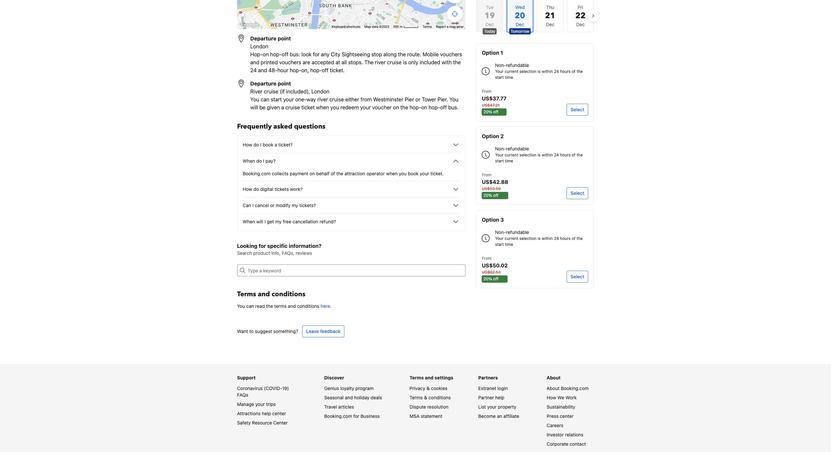 Task type: describe. For each thing, give the bounding box(es) containing it.
point for included),
[[278, 81, 291, 87]]

about booking.com
[[547, 386, 589, 392]]

center
[[274, 421, 288, 426]]

all
[[342, 59, 347, 65]]

become
[[479, 414, 496, 420]]

option 3
[[482, 217, 504, 223]]

hop- down pier
[[410, 105, 422, 111]]

on inside departure point london hop-on hop-off bus: look for any city sightseeing stop along the route.     mobile vouchers and printed vouchers are accepted at all stops.     the river cruise is only included with the 24 and 48-hour hop-on, hop-off ticket.
[[263, 51, 269, 57]]

within for option 1
[[542, 69, 553, 74]]

either
[[346, 97, 360, 103]]

0 horizontal spatial vouchers
[[279, 59, 302, 65]]

1 horizontal spatial center
[[560, 414, 574, 420]]

hop-
[[251, 51, 263, 57]]

select for us$50.02
[[571, 274, 585, 280]]

non- for 2
[[496, 146, 507, 152]]

current for 1
[[505, 69, 519, 74]]

do for tickets
[[254, 187, 259, 192]]

1 horizontal spatial book
[[408, 171, 419, 177]]

1 horizontal spatial you
[[399, 171, 407, 177]]

london inside departure point river cruise (if included), london you can start your one-way river cruise either from westminster pier or tower pier. you will be given a cruise ticket when you redeem your voucher on the hop-on hop-off bus.
[[312, 89, 330, 95]]

looking
[[237, 243, 258, 249]]

0 vertical spatial vouchers
[[441, 51, 463, 57]]

specific
[[268, 243, 288, 249]]

hop- up "printed" at the left
[[270, 51, 282, 57]]

when inside departure point river cruise (if included), london you can start your one-way river cruise either from westminster pier or tower pier. you will be given a cruise ticket when you redeem your voucher on the hop-on hop-off bus.
[[316, 105, 329, 111]]

hop- down tower
[[429, 105, 441, 111]]

hop- right hour
[[290, 67, 302, 73]]

0 horizontal spatial you
[[237, 304, 245, 310]]

when for when do i pay?
[[243, 158, 255, 164]]

included),
[[286, 89, 310, 95]]

tue
[[486, 4, 494, 10]]

the
[[365, 59, 374, 65]]

off inside departure point river cruise (if included), london you can start your one-way river cruise either from westminster pier or tower pier. you will be given a cruise ticket when you redeem your voucher on the hop-on hop-off bus.
[[441, 105, 447, 111]]

(if
[[280, 89, 285, 95]]

from for us$42.88
[[482, 173, 492, 178]]

coronavirus
[[237, 386, 263, 392]]

become an affiliate link
[[479, 414, 520, 420]]

investor relations
[[547, 433, 584, 438]]

start inside departure point river cruise (if included), london you can start your one-way river cruise either from westminster pier or tower pier. you will be given a cruise ticket when you redeem your voucher on the hop-on hop-off bus.
[[271, 97, 282, 103]]

hours for us$37.77
[[561, 69, 571, 74]]

included
[[420, 59, 441, 65]]

off inside from us$37.77 us$47.21 20% off
[[494, 110, 499, 115]]

attractions
[[237, 411, 261, 417]]

to
[[250, 329, 254, 335]]

non-refundable your current selection is within 24 hours of the start time for 2
[[496, 146, 583, 164]]

along
[[384, 51, 397, 57]]

20% for us$37.77
[[484, 110, 493, 115]]

corporate contact
[[547, 442, 586, 448]]

terms and settings
[[410, 376, 454, 381]]

1 horizontal spatial my
[[292, 203, 298, 209]]

departure point river cruise (if included), london you can start your one-way river cruise either from westminster pier or tower pier. you will be given a cruise ticket when you redeem your voucher on the hop-on hop-off bus.
[[251, 81, 459, 111]]

coronavirus (covid-19) faqs
[[237, 386, 289, 399]]

3
[[501, 217, 504, 223]]

info,
[[272, 251, 281, 256]]

pier
[[405, 97, 414, 103]]

selection for 1
[[520, 69, 537, 74]]

thu 21 dec
[[546, 4, 556, 27]]

start for option 3
[[496, 242, 504, 247]]

refundable for option 1
[[507, 62, 530, 68]]

careers link
[[547, 423, 564, 429]]

how do digital tickets work? button
[[243, 186, 460, 194]]

one-
[[296, 97, 307, 103]]

when will i get my free cancellation refund?
[[243, 219, 336, 225]]

holiday
[[354, 396, 370, 401]]

dec for 19
[[486, 22, 495, 27]]

current for 2
[[505, 153, 519, 158]]

your for 2
[[496, 153, 504, 158]]

how we work
[[547, 396, 577, 401]]

partners
[[479, 376, 498, 381]]

msa statement link
[[410, 414, 443, 420]]

modify
[[276, 203, 291, 209]]

how do i book a ticket?
[[243, 142, 293, 148]]

do for book
[[254, 142, 259, 148]]

corporate
[[547, 442, 569, 448]]

from us$50.02 us$62.53 20% off
[[482, 256, 508, 282]]

©2023
[[380, 25, 390, 29]]

500 m
[[394, 25, 404, 29]]

voucher
[[373, 105, 392, 111]]

travel articles link
[[325, 405, 354, 410]]

your for 3
[[496, 236, 504, 241]]

a inside dropdown button
[[275, 142, 277, 148]]

refundable for option 2
[[507, 146, 530, 152]]

1 vertical spatial ticket.
[[431, 171, 444, 177]]

cruise inside departure point london hop-on hop-off bus: look for any city sightseeing stop along the route.     mobile vouchers and printed vouchers are accepted at all stops.     the river cruise is only included with the 24 and 48-hour hop-on, hop-off ticket.
[[387, 59, 402, 65]]

off inside from us$42.88 us$53.59 20% off
[[494, 193, 499, 198]]

within for option 3
[[542, 236, 553, 241]]

select for us$37.77
[[571, 107, 585, 113]]

bus.
[[449, 105, 459, 111]]

help for partner
[[496, 396, 505, 401]]

& for privacy
[[427, 386, 430, 392]]

or inside departure point river cruise (if included), london you can start your one-way river cruise either from westminster pier or tower pier. you will be given a cruise ticket when you redeem your voucher on the hop-on hop-off bus.
[[416, 97, 421, 103]]

option 1
[[482, 50, 504, 56]]

is for option 3
[[538, 236, 541, 241]]

terms and conditions
[[237, 290, 306, 299]]

cruise down one-
[[286, 105, 300, 111]]

non- for 1
[[496, 62, 507, 68]]

look
[[302, 51, 312, 57]]

cruise left (if
[[264, 89, 279, 95]]

articles
[[339, 405, 354, 410]]

today
[[485, 29, 496, 34]]

keyboard shortcuts button
[[332, 25, 361, 29]]

will inside departure point river cruise (if included), london you can start your one-way river cruise either from westminster pier or tower pier. you will be given a cruise ticket when you redeem your voucher on the hop-on hop-off bus.
[[251, 105, 258, 111]]

option for option 3
[[482, 217, 500, 223]]

time for us$50.02
[[505, 242, 514, 247]]

partner
[[479, 396, 495, 401]]

seasonal and holiday deals link
[[325, 396, 382, 401]]

pay?
[[266, 158, 276, 164]]

is for option 1
[[538, 69, 541, 74]]

within for option 2
[[542, 153, 553, 158]]

genius
[[325, 386, 339, 392]]

1 vertical spatial my
[[275, 219, 282, 225]]

booking.com for booking.com for business
[[325, 414, 352, 420]]

1
[[501, 50, 504, 56]]

selection for 2
[[520, 153, 537, 158]]

us$62.53
[[482, 270, 501, 275]]

from for us$37.77
[[482, 89, 492, 94]]

about for about
[[547, 376, 561, 381]]

help for attractions
[[262, 411, 271, 417]]

cruise up "redeem" at the top of page
[[330, 97, 344, 103]]

on down tower
[[422, 105, 428, 111]]

thu
[[547, 4, 555, 10]]

payment
[[290, 171, 309, 177]]

with
[[442, 59, 452, 65]]

dec for 22
[[577, 22, 585, 27]]

map
[[450, 25, 456, 29]]

can inside departure point river cruise (if included), london you can start your one-way river cruise either from westminster pier or tower pier. you will be given a cruise ticket when you redeem your voucher on the hop-on hop-off bus.
[[261, 97, 270, 103]]

conditions for terms and conditions
[[272, 290, 306, 299]]

i for get
[[265, 219, 266, 225]]

feedback
[[320, 329, 341, 335]]

resource
[[252, 421, 272, 426]]

operator
[[367, 171, 385, 177]]

when for when will i get my free cancellation refund?
[[243, 219, 255, 225]]

google image
[[239, 21, 261, 29]]

of for option 2
[[572, 153, 576, 158]]

how do digital tickets work?
[[243, 187, 303, 192]]

report
[[436, 25, 446, 29]]

a inside departure point river cruise (if included), london you can start your one-way river cruise either from westminster pier or tower pier. you will be given a cruise ticket when you redeem your voucher on the hop-on hop-off bus.
[[281, 105, 284, 111]]

here link
[[321, 304, 330, 310]]

19)
[[282, 386, 289, 392]]

non-refundable your current selection is within 24 hours of the start time for 3
[[496, 230, 583, 247]]

partner help
[[479, 396, 505, 401]]

option for option 1
[[482, 50, 500, 56]]

can
[[243, 203, 251, 209]]

trips
[[266, 402, 276, 408]]

privacy
[[410, 386, 426, 392]]

off down accepted
[[322, 67, 329, 73]]

time for us$37.77
[[505, 75, 514, 80]]

fri
[[578, 4, 584, 10]]

how we work link
[[547, 396, 577, 401]]

terms & conditions
[[410, 396, 451, 401]]

suggest
[[255, 329, 272, 335]]

tue 19 dec today
[[485, 4, 496, 34]]

booking.com for business
[[325, 414, 380, 420]]

20% for us$50.02
[[484, 277, 493, 282]]

press center link
[[547, 414, 574, 420]]



Task type: vqa. For each thing, say whether or not it's contained in the screenshot.
accepted
yes



Task type: locate. For each thing, give the bounding box(es) containing it.
0 horizontal spatial ticket.
[[330, 67, 345, 73]]

tickets
[[275, 187, 289, 192]]

is for option 2
[[538, 153, 541, 158]]

from up us$42.88
[[482, 173, 492, 178]]

can up be
[[261, 97, 270, 103]]

0 vertical spatial 20%
[[484, 110, 493, 115]]

2 current from the top
[[505, 153, 519, 158]]

when right operator
[[386, 171, 398, 177]]

dispute resolution
[[410, 405, 449, 410]]

2 departure from the top
[[251, 81, 277, 87]]

sustainability
[[547, 405, 576, 410]]

0 horizontal spatial my
[[275, 219, 282, 225]]

of for option 3
[[572, 236, 576, 241]]

here
[[321, 304, 330, 310]]

faqs,
[[282, 251, 295, 256]]

will left the get
[[257, 219, 263, 225]]

1 vertical spatial your
[[496, 153, 504, 158]]

& down privacy & cookies link
[[424, 396, 428, 401]]

1 about from the top
[[547, 376, 561, 381]]

1 20% from the top
[[484, 110, 493, 115]]

2 vertical spatial option
[[482, 217, 500, 223]]

about up about booking.com link
[[547, 376, 561, 381]]

1 vertical spatial select
[[571, 191, 585, 196]]

0 vertical spatial book
[[263, 142, 274, 148]]

hours for us$42.88
[[561, 153, 571, 158]]

departure for london
[[251, 36, 277, 42]]

0 vertical spatial will
[[251, 105, 258, 111]]

Type a keyword field
[[245, 265, 466, 277]]

region containing 19
[[471, 0, 600, 35]]

time for us$42.88
[[505, 159, 514, 164]]

river inside departure point london hop-on hop-off bus: look for any city sightseeing stop along the route.     mobile vouchers and printed vouchers are accepted at all stops.     the river cruise is only included with the 24 and 48-hour hop-on, hop-off ticket.
[[375, 59, 386, 65]]

0 horizontal spatial help
[[262, 411, 271, 417]]

2 from from the top
[[482, 173, 492, 178]]

a left ticket?
[[275, 142, 277, 148]]

0 horizontal spatial for
[[259, 243, 266, 249]]

option left 3
[[482, 217, 500, 223]]

you inside departure point river cruise (if included), london you can start your one-way river cruise either from westminster pier or tower pier. you will be given a cruise ticket when you redeem your voucher on the hop-on hop-off bus.
[[331, 105, 339, 111]]

1 refundable from the top
[[507, 62, 530, 68]]

0 vertical spatial a
[[447, 25, 449, 29]]

1 vertical spatial a
[[281, 105, 284, 111]]

when left pay?
[[243, 158, 255, 164]]

you can read the terms and conditions here .
[[237, 304, 332, 310]]

20% inside from us$37.77 us$47.21 20% off
[[484, 110, 493, 115]]

1 vertical spatial &
[[424, 396, 428, 401]]

for for booking.com
[[354, 414, 360, 420]]

2 your from the top
[[496, 153, 504, 158]]

i up when do i pay?
[[261, 142, 262, 148]]

cookies
[[431, 386, 448, 392]]

book inside dropdown button
[[263, 142, 274, 148]]

0 vertical spatial non-refundable your current selection is within 24 hours of the start time
[[496, 62, 583, 80]]

1 vertical spatial 20%
[[484, 193, 493, 198]]

2 vertical spatial do
[[254, 187, 259, 192]]

a right "given"
[[281, 105, 284, 111]]

on down westminster at the top left of the page
[[393, 105, 399, 111]]

1 vertical spatial selection
[[520, 153, 537, 158]]

within
[[542, 69, 553, 74], [542, 153, 553, 158], [542, 236, 553, 241]]

only
[[409, 59, 419, 65]]

2
[[501, 134, 504, 139]]

2 vertical spatial within
[[542, 236, 553, 241]]

current up us$37.77
[[505, 69, 519, 74]]

route.
[[408, 51, 422, 57]]

do left pay?
[[257, 158, 262, 164]]

dec up 'today'
[[486, 22, 495, 27]]

stop
[[372, 51, 382, 57]]

conditions left here 'link'
[[297, 304, 320, 310]]

0 vertical spatial non-
[[496, 62, 507, 68]]

non- down 2
[[496, 146, 507, 152]]

i inside when do i pay? dropdown button
[[263, 158, 265, 164]]

0 vertical spatial refundable
[[507, 62, 530, 68]]

the inside departure point river cruise (if included), london you can start your one-way river cruise either from westminster pier or tower pier. you will be given a cruise ticket when you redeem your voucher on the hop-on hop-off bus.
[[401, 105, 409, 111]]

start for option 1
[[496, 75, 504, 80]]

london up hop-
[[251, 44, 269, 49]]

read
[[256, 304, 265, 310]]

1 select button from the top
[[567, 104, 589, 116]]

0 vertical spatial london
[[251, 44, 269, 49]]

0 horizontal spatial a
[[275, 142, 277, 148]]

your
[[496, 69, 504, 74], [496, 153, 504, 158], [496, 236, 504, 241]]

20%
[[484, 110, 493, 115], [484, 193, 493, 198], [484, 277, 493, 282]]

2 vertical spatial 20%
[[484, 277, 493, 282]]

for up product
[[259, 243, 266, 249]]

3 dec from the left
[[577, 22, 585, 27]]

conditions up you can read the terms and conditions here .
[[272, 290, 306, 299]]

2 dec from the left
[[547, 22, 555, 27]]

2 horizontal spatial dec
[[577, 22, 585, 27]]

2 selection from the top
[[520, 153, 537, 158]]

or right pier
[[416, 97, 421, 103]]

affiliate
[[504, 414, 520, 420]]

2 select from the top
[[571, 191, 585, 196]]

given
[[267, 105, 280, 111]]

pier.
[[438, 97, 449, 103]]

2 point from the top
[[278, 81, 291, 87]]

and up privacy & cookies link
[[425, 376, 434, 381]]

option left 1
[[482, 50, 500, 56]]

and left 48-
[[258, 67, 267, 73]]

1 vertical spatial hours
[[561, 153, 571, 158]]

1 vertical spatial can
[[247, 304, 254, 310]]

vouchers down bus:
[[279, 59, 302, 65]]

current up us$42.88
[[505, 153, 519, 158]]

3 current from the top
[[505, 236, 519, 241]]

for left any
[[313, 51, 320, 57]]

ticket. inside departure point london hop-on hop-off bus: look for any city sightseeing stop along the route.     mobile vouchers and printed vouchers are accepted at all stops.     the river cruise is only included with the 24 and 48-hour hop-on, hop-off ticket.
[[330, 67, 345, 73]]

and
[[251, 59, 260, 65], [258, 67, 267, 73], [258, 290, 270, 299], [288, 304, 296, 310], [425, 376, 434, 381], [345, 396, 353, 401]]

time
[[505, 75, 514, 80], [505, 159, 514, 164], [505, 242, 514, 247]]

i for pay?
[[263, 158, 265, 164]]

0 vertical spatial selection
[[520, 69, 537, 74]]

1 vertical spatial when
[[243, 219, 255, 225]]

terms left report
[[423, 25, 432, 29]]

1 your from the top
[[496, 69, 504, 74]]

1 from from the top
[[482, 89, 492, 94]]

and right terms
[[288, 304, 296, 310]]

london up way
[[312, 89, 330, 95]]

refundable for option 3
[[507, 230, 530, 235]]

from inside from us$37.77 us$47.21 20% off
[[482, 89, 492, 94]]

2 vertical spatial conditions
[[429, 396, 451, 401]]

0 vertical spatial ticket.
[[330, 67, 345, 73]]

river inside departure point river cruise (if included), london you can start your one-way river cruise either from westminster pier or tower pier. you will be given a cruise ticket when you redeem your voucher on the hop-on hop-off bus.
[[318, 97, 328, 103]]

off left bus:
[[282, 51, 289, 57]]

1 horizontal spatial dec
[[547, 22, 555, 27]]

will inside dropdown button
[[257, 219, 263, 225]]

terms for terms & conditions
[[410, 396, 423, 401]]

departure for river
[[251, 81, 277, 87]]

river right way
[[318, 97, 328, 103]]

1 vertical spatial refundable
[[507, 146, 530, 152]]

terms down privacy
[[410, 396, 423, 401]]

settings
[[435, 376, 454, 381]]

1 vertical spatial point
[[278, 81, 291, 87]]

1 vertical spatial conditions
[[297, 304, 320, 310]]

river down stop
[[375, 59, 386, 65]]

1 selection from the top
[[520, 69, 537, 74]]

are
[[303, 59, 311, 65]]

1 horizontal spatial when
[[386, 171, 398, 177]]

when do i pay? button
[[243, 157, 460, 165]]

0 vertical spatial do
[[254, 142, 259, 148]]

about for about booking.com
[[547, 386, 560, 392]]

us$47.21
[[482, 103, 500, 108]]

point up bus:
[[278, 36, 291, 42]]

seasonal and holiday deals
[[325, 396, 382, 401]]

20% inside from us$42.88 us$53.59 20% off
[[484, 193, 493, 198]]

manage your trips link
[[237, 402, 276, 408]]

24 for option 1
[[555, 69, 560, 74]]

3 select from the top
[[571, 274, 585, 280]]

frequently asked questions
[[237, 122, 326, 131]]

0 vertical spatial option
[[482, 50, 500, 56]]

0 vertical spatial about
[[547, 376, 561, 381]]

i left pay?
[[263, 158, 265, 164]]

1 departure from the top
[[251, 36, 277, 42]]

extranet login link
[[479, 386, 508, 392]]

bus:
[[290, 51, 300, 57]]

0 vertical spatial select button
[[567, 104, 589, 116]]

departure inside departure point river cruise (if included), london you can start your one-way river cruise either from westminster pier or tower pier. you will be given a cruise ticket when you redeem your voucher on the hop-on hop-off bus.
[[251, 81, 277, 87]]

departure
[[251, 36, 277, 42], [251, 81, 277, 87]]

0 vertical spatial how
[[243, 142, 252, 148]]

i left the get
[[265, 219, 266, 225]]

3 from from the top
[[482, 256, 492, 261]]

from up us$37.77
[[482, 89, 492, 94]]

1 vertical spatial book
[[408, 171, 419, 177]]

0 vertical spatial your
[[496, 69, 504, 74]]

2 vertical spatial non-refundable your current selection is within 24 hours of the start time
[[496, 230, 583, 247]]

ticket?
[[279, 142, 293, 148]]

for inside looking for specific information? search product info, faqs, reviews
[[259, 243, 266, 249]]

be
[[260, 105, 266, 111]]

how left we
[[547, 396, 557, 401]]

data
[[372, 25, 379, 29]]

2 20% from the top
[[484, 193, 493, 198]]

24 for option 3
[[555, 236, 560, 241]]

booking.com collects payment on behalf of the attraction operator when you book your ticket.
[[243, 171, 444, 177]]

0 vertical spatial &
[[427, 386, 430, 392]]

tower
[[422, 97, 437, 103]]

2 about from the top
[[547, 386, 560, 392]]

3 your from the top
[[496, 236, 504, 241]]

1 time from the top
[[505, 75, 514, 80]]

departure inside departure point london hop-on hop-off bus: look for any city sightseeing stop along the route.     mobile vouchers and printed vouchers are accepted at all stops.     the river cruise is only included with the 24 and 48-hour hop-on, hop-off ticket.
[[251, 36, 277, 42]]

off inside from us$50.02 us$62.53 20% off
[[494, 277, 499, 282]]

terms & conditions link
[[410, 396, 451, 401]]

i inside how do i book a ticket? dropdown button
[[261, 142, 262, 148]]

1 vertical spatial option
[[482, 134, 500, 139]]

way
[[307, 97, 316, 103]]

dec inside thu 21 dec
[[547, 22, 555, 27]]

i inside can i cancel or modify my tickets? dropdown button
[[253, 203, 254, 209]]

3 time from the top
[[505, 242, 514, 247]]

vouchers up with
[[441, 51, 463, 57]]

for left business
[[354, 414, 360, 420]]

2 within from the top
[[542, 153, 553, 158]]

about booking.com link
[[547, 386, 589, 392]]

2 non- from the top
[[496, 146, 507, 152]]

0 vertical spatial departure
[[251, 36, 277, 42]]

2 vertical spatial hours
[[561, 236, 571, 241]]

select button for us$50.02
[[567, 271, 589, 283]]

booking.com for booking.com collects payment on behalf of the attraction operator when you book your ticket.
[[243, 171, 271, 177]]

attraction
[[345, 171, 366, 177]]

22
[[576, 10, 586, 21]]

center down the sustainability
[[560, 414, 574, 420]]

msa statement
[[410, 414, 443, 420]]

point inside departure point london hop-on hop-off bus: look for any city sightseeing stop along the route.     mobile vouchers and printed vouchers are accepted at all stops.     the river cruise is only included with the 24 and 48-hour hop-on, hop-off ticket.
[[278, 36, 291, 42]]

1 vertical spatial current
[[505, 153, 519, 158]]

leave
[[306, 329, 319, 335]]

off
[[282, 51, 289, 57], [322, 67, 329, 73], [441, 105, 447, 111], [494, 110, 499, 115], [494, 193, 499, 198], [494, 277, 499, 282]]

your for 1
[[496, 69, 504, 74]]

region
[[471, 0, 600, 35]]

i for book
[[261, 142, 262, 148]]

london
[[251, 44, 269, 49], [312, 89, 330, 95]]

you down river
[[251, 97, 260, 103]]

do up when do i pay?
[[254, 142, 259, 148]]

0 vertical spatial my
[[292, 203, 298, 209]]

do for pay?
[[257, 158, 262, 164]]

24 for option 2
[[555, 153, 560, 158]]

1 vertical spatial how
[[243, 187, 252, 192]]

dec inside fri 22 dec
[[577, 22, 585, 27]]

and down hop-
[[251, 59, 260, 65]]

map region
[[237, 0, 466, 29]]

of for option 1
[[572, 69, 576, 74]]

program
[[356, 386, 374, 392]]

selection for 3
[[520, 236, 537, 241]]

1 dec from the left
[[486, 22, 495, 27]]

1 horizontal spatial a
[[281, 105, 284, 111]]

your down 1
[[496, 69, 504, 74]]

0 vertical spatial you
[[331, 105, 339, 111]]

when right ticket
[[316, 105, 329, 111]]

from us$37.77 us$47.21 20% off
[[482, 89, 507, 115]]

1 vertical spatial river
[[318, 97, 328, 103]]

how for how do i book a ticket?
[[243, 142, 252, 148]]

coronavirus (covid-19) faqs link
[[237, 386, 289, 399]]

0 horizontal spatial london
[[251, 44, 269, 49]]

1 vertical spatial time
[[505, 159, 514, 164]]

1 select from the top
[[571, 107, 585, 113]]

2 horizontal spatial you
[[450, 97, 459, 103]]

non- for 3
[[496, 230, 507, 235]]

1 point from the top
[[278, 36, 291, 42]]

1 current from the top
[[505, 69, 519, 74]]

for for looking
[[259, 243, 266, 249]]

select button for us$37.77
[[567, 104, 589, 116]]

become an affiliate
[[479, 414, 520, 420]]

& up terms & conditions
[[427, 386, 430, 392]]

conditions down cookies
[[429, 396, 451, 401]]

2 non-refundable your current selection is within 24 hours of the start time from the top
[[496, 146, 583, 164]]

1 vertical spatial departure
[[251, 81, 277, 87]]

2 option from the top
[[482, 134, 500, 139]]

option 2
[[482, 134, 504, 139]]

0 horizontal spatial dec
[[486, 22, 495, 27]]

2 time from the top
[[505, 159, 514, 164]]

departure up river
[[251, 81, 277, 87]]

off down pier.
[[441, 105, 447, 111]]

stops.
[[349, 59, 363, 65]]

refundable
[[507, 62, 530, 68], [507, 146, 530, 152], [507, 230, 530, 235]]

3 hours from the top
[[561, 236, 571, 241]]

1 option from the top
[[482, 50, 500, 56]]

2 vertical spatial for
[[354, 414, 360, 420]]

0 vertical spatial can
[[261, 97, 270, 103]]

24 inside departure point london hop-on hop-off bus: look for any city sightseeing stop along the route.     mobile vouchers and printed vouchers are accepted at all stops.     the river cruise is only included with the 24 and 48-hour hop-on, hop-off ticket.
[[251, 67, 257, 73]]

1 vertical spatial within
[[542, 153, 553, 158]]

start up us$50.02
[[496, 242, 504, 247]]

hours for us$50.02
[[561, 236, 571, 241]]

extranet login
[[479, 386, 508, 392]]

1 when from the top
[[243, 158, 255, 164]]

terms for terms and conditions
[[237, 290, 256, 299]]

hop-
[[270, 51, 282, 57], [290, 67, 302, 73], [311, 67, 322, 73], [410, 105, 422, 111], [429, 105, 441, 111]]

2 vertical spatial non-
[[496, 230, 507, 235]]

3 refundable from the top
[[507, 230, 530, 235]]

0 vertical spatial time
[[505, 75, 514, 80]]

terms up read
[[237, 290, 256, 299]]

or right 'cancel'
[[270, 203, 275, 209]]

terms for terms link
[[423, 25, 432, 29]]

dispute
[[410, 405, 426, 410]]

0 vertical spatial booking.com
[[243, 171, 271, 177]]

& for terms
[[424, 396, 428, 401]]

from up us$50.02
[[482, 256, 492, 261]]

us$50.02
[[482, 263, 508, 269]]

current up us$50.02
[[505, 236, 519, 241]]

1 horizontal spatial ticket.
[[431, 171, 444, 177]]

will left be
[[251, 105, 258, 111]]

departure up hop-
[[251, 36, 277, 42]]

from inside from us$50.02 us$62.53 20% off
[[482, 256, 492, 261]]

i inside when will i get my free cancellation refund? dropdown button
[[265, 219, 266, 225]]

privacy & cookies link
[[410, 386, 448, 392]]

information?
[[289, 243, 322, 249]]

non- down 3
[[496, 230, 507, 235]]

0 vertical spatial for
[[313, 51, 320, 57]]

can left read
[[247, 304, 254, 310]]

do left digital
[[254, 187, 259, 192]]

seasonal
[[325, 396, 344, 401]]

0 vertical spatial when
[[316, 105, 329, 111]]

2 select button from the top
[[567, 188, 589, 200]]

conditions for terms & conditions
[[429, 396, 451, 401]]

reviews
[[296, 251, 312, 256]]

0 horizontal spatial or
[[270, 203, 275, 209]]

select for us$42.88
[[571, 191, 585, 196]]

1 vertical spatial when
[[386, 171, 398, 177]]

1 vertical spatial non-refundable your current selection is within 24 hours of the start time
[[496, 146, 583, 164]]

is inside departure point london hop-on hop-off bus: look for any city sightseeing stop along the route.     mobile vouchers and printed vouchers are accepted at all stops.     the river cruise is only included with the 24 and 48-hour hop-on, hop-off ticket.
[[403, 59, 407, 65]]

0 vertical spatial current
[[505, 69, 519, 74]]

point for hop-
[[278, 36, 291, 42]]

time up us$42.88
[[505, 159, 514, 164]]

selection
[[520, 69, 537, 74], [520, 153, 537, 158], [520, 236, 537, 241]]

2 hours from the top
[[561, 153, 571, 158]]

1 horizontal spatial you
[[251, 97, 260, 103]]

time up us$50.02
[[505, 242, 514, 247]]

or inside dropdown button
[[270, 203, 275, 209]]

non- down 1
[[496, 62, 507, 68]]

1 horizontal spatial for
[[313, 51, 320, 57]]

2 vertical spatial refundable
[[507, 230, 530, 235]]

privacy & cookies
[[410, 386, 448, 392]]

dec inside tue 19 dec today
[[486, 22, 495, 27]]

3 option from the top
[[482, 217, 500, 223]]

1 vertical spatial booking.com
[[561, 386, 589, 392]]

for inside departure point london hop-on hop-off bus: look for any city sightseeing stop along the route.     mobile vouchers and printed vouchers are accepted at all stops.     the river cruise is only included with the 24 and 48-hour hop-on, hop-off ticket.
[[313, 51, 320, 57]]

hop- down accepted
[[311, 67, 322, 73]]

1 horizontal spatial can
[[261, 97, 270, 103]]

dec down 21
[[547, 22, 555, 27]]

3 non-refundable your current selection is within 24 hours of the start time from the top
[[496, 230, 583, 247]]

my right the get
[[275, 219, 282, 225]]

safety
[[237, 421, 251, 426]]

how up can
[[243, 187, 252, 192]]

1 vertical spatial vouchers
[[279, 59, 302, 65]]

1 vertical spatial london
[[312, 89, 330, 95]]

time up us$37.77
[[505, 75, 514, 80]]

terms up privacy
[[410, 376, 424, 381]]

option for option 2
[[482, 134, 500, 139]]

book
[[263, 142, 274, 148], [408, 171, 419, 177]]

from inside from us$42.88 us$53.59 20% off
[[482, 173, 492, 178]]

how for how do digital tickets work?
[[243, 187, 252, 192]]

2 horizontal spatial for
[[354, 414, 360, 420]]

1 horizontal spatial booking.com
[[325, 414, 352, 420]]

and down genius loyalty program link
[[345, 396, 353, 401]]

1 non- from the top
[[496, 62, 507, 68]]

resolution
[[428, 405, 449, 410]]

20% down us$62.53 at the bottom
[[484, 277, 493, 282]]

off down us$53.59
[[494, 193, 499, 198]]

0 vertical spatial river
[[375, 59, 386, 65]]

20% down us$47.21
[[484, 110, 493, 115]]

how down frequently
[[243, 142, 252, 148]]

the
[[398, 51, 406, 57], [454, 59, 461, 65], [577, 69, 583, 74], [401, 105, 409, 111], [577, 153, 583, 158], [337, 171, 344, 177], [577, 236, 583, 241], [266, 304, 273, 310]]

your down 2
[[496, 153, 504, 158]]

0 vertical spatial when
[[243, 158, 255, 164]]

ticket.
[[330, 67, 345, 73], [431, 171, 444, 177]]

3 20% from the top
[[484, 277, 493, 282]]

3 non- from the top
[[496, 230, 507, 235]]

keyboard shortcuts
[[332, 25, 361, 29]]

3 select button from the top
[[567, 271, 589, 283]]

safety resource center
[[237, 421, 288, 426]]

2 vertical spatial how
[[547, 396, 557, 401]]

1 vertical spatial help
[[262, 411, 271, 417]]

my right modify at left
[[292, 203, 298, 209]]

you right operator
[[399, 171, 407, 177]]

london inside departure point london hop-on hop-off bus: look for any city sightseeing stop along the route.     mobile vouchers and printed vouchers are accepted at all stops.     the river cruise is only included with the 24 and 48-hour hop-on, hop-off ticket.
[[251, 44, 269, 49]]

on up "printed" at the left
[[263, 51, 269, 57]]

booking.com up work
[[561, 386, 589, 392]]

point up (if
[[278, 81, 291, 87]]

0 vertical spatial point
[[278, 36, 291, 42]]

2 vertical spatial time
[[505, 242, 514, 247]]

booking.com down when do i pay?
[[243, 171, 271, 177]]

us$53.59
[[482, 187, 501, 192]]

terms for terms and settings
[[410, 376, 424, 381]]

2 vertical spatial select button
[[567, 271, 589, 283]]

1 hours from the top
[[561, 69, 571, 74]]

(covid-
[[264, 386, 282, 392]]

0 horizontal spatial center
[[273, 411, 286, 417]]

point inside departure point river cruise (if included), london you can start your one-way river cruise either from westminster pier or tower pier. you will be given a cruise ticket when you redeem your voucher on the hop-on hop-off bus.
[[278, 81, 291, 87]]

3 selection from the top
[[520, 236, 537, 241]]

1 horizontal spatial london
[[312, 89, 330, 95]]

from
[[482, 89, 492, 94], [482, 173, 492, 178], [482, 256, 492, 261]]

can
[[261, 97, 270, 103], [247, 304, 254, 310]]

free
[[283, 219, 292, 225]]

how for how we work
[[547, 396, 557, 401]]

off down us$47.21
[[494, 110, 499, 115]]

hour
[[278, 67, 289, 73]]

current for 3
[[505, 236, 519, 241]]

1 within from the top
[[542, 69, 553, 74]]

0 horizontal spatial can
[[247, 304, 254, 310]]

terms
[[275, 304, 287, 310]]

keyboard
[[332, 25, 346, 29]]

you up "bus."
[[450, 97, 459, 103]]

option left 2
[[482, 134, 500, 139]]

about up we
[[547, 386, 560, 392]]

cruise down the along
[[387, 59, 402, 65]]

start up us$42.88
[[496, 159, 504, 164]]

2 vertical spatial booking.com
[[325, 414, 352, 420]]

1 vertical spatial select button
[[567, 188, 589, 200]]

3 within from the top
[[542, 236, 553, 241]]

i right can
[[253, 203, 254, 209]]

0 horizontal spatial book
[[263, 142, 274, 148]]

genius loyalty program
[[325, 386, 374, 392]]

0 horizontal spatial when
[[316, 105, 329, 111]]

select button
[[567, 104, 589, 116], [567, 188, 589, 200], [567, 271, 589, 283]]

non-refundable your current selection is within 24 hours of the start time for 1
[[496, 62, 583, 80]]

0 horizontal spatial you
[[331, 105, 339, 111]]

your
[[284, 97, 294, 103], [361, 105, 371, 111], [420, 171, 430, 177], [256, 402, 265, 408], [488, 405, 497, 410]]

20% for us$42.88
[[484, 193, 493, 198]]

dec for 21
[[547, 22, 555, 27]]

map data ©2023
[[365, 25, 390, 29]]

2 refundable from the top
[[507, 146, 530, 152]]

do
[[254, 142, 259, 148], [257, 158, 262, 164], [254, 187, 259, 192]]

discover
[[325, 376, 345, 381]]

2 when from the top
[[243, 219, 255, 225]]

select button for us$42.88
[[567, 188, 589, 200]]

and up read
[[258, 290, 270, 299]]

redeem
[[341, 105, 359, 111]]

you left "redeem" at the top of page
[[331, 105, 339, 111]]

statement
[[421, 414, 443, 420]]

start for option 2
[[496, 159, 504, 164]]

on left the behalf
[[310, 171, 315, 177]]

you left read
[[237, 304, 245, 310]]

20% inside from us$50.02 us$62.53 20% off
[[484, 277, 493, 282]]

start up us$37.77
[[496, 75, 504, 80]]

1 non-refundable your current selection is within 24 hours of the start time from the top
[[496, 62, 583, 80]]

from for us$50.02
[[482, 256, 492, 261]]



